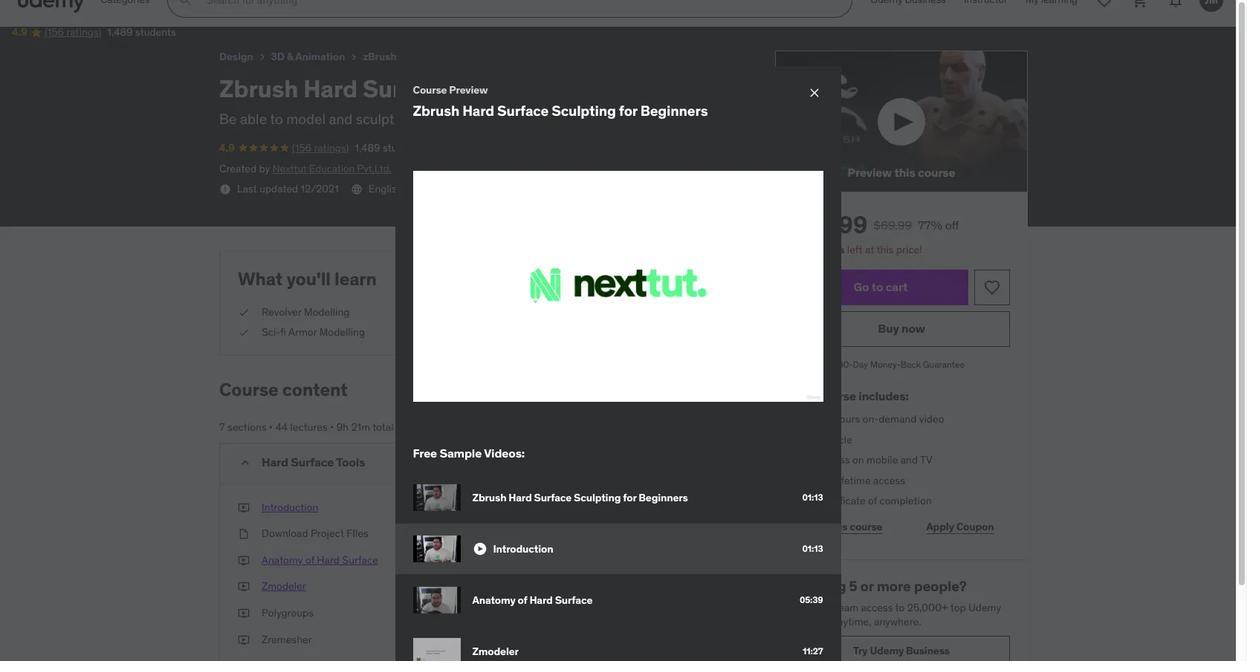 Task type: describe. For each thing, give the bounding box(es) containing it.
44
[[276, 420, 288, 434]]

course preview zbrush hard surface sculpting for beginners
[[413, 83, 708, 120]]

0 horizontal spatial zbrush hard surface sculpting for beginners
[[12, 7, 266, 22]]

back
[[901, 359, 921, 370]]

7 sections • 44 lectures • 9h 21m total length
[[219, 420, 426, 434]]

english
[[368, 182, 403, 196]]

small image inside zbrush hard surface sculpting for beginners dialog
[[472, 542, 487, 557]]

of inside button
[[305, 554, 314, 567]]

1 01:13 from the top
[[802, 492, 823, 503]]

zbrush.
[[626, 110, 673, 128]]

last
[[237, 182, 257, 196]]

introduction button
[[262, 501, 318, 515]]

zbrush link
[[363, 48, 396, 66]]

anatomy inside zbrush hard surface sculpting for beginners dialog
[[472, 594, 516, 607]]

9h 21m
[[337, 420, 370, 434]]

0 vertical spatial anatomy of hard surface
[[262, 554, 378, 567]]

try
[[853, 644, 868, 657]]

zbrush
[[363, 50, 396, 63]]

sculpt
[[356, 110, 394, 128]]

course for course preview zbrush hard surface sculpting for beginners
[[413, 83, 447, 97]]

learn
[[335, 267, 377, 290]]

certificate
[[817, 495, 866, 508]]

submit search image
[[177, 0, 195, 9]]

1 vertical spatial ratings)
[[314, 141, 349, 155]]

try udemy business link
[[793, 636, 1010, 662]]

top
[[950, 601, 966, 615]]

get
[[793, 601, 810, 615]]

xsmall image left 3d
[[256, 51, 268, 63]]

education
[[309, 162, 355, 175]]

0 vertical spatial introduction
[[262, 501, 318, 514]]

preview this course
[[848, 165, 955, 180]]

download
[[262, 527, 308, 540]]

anatomy of hard surface button
[[262, 554, 378, 568]]

design link
[[219, 48, 253, 66]]

team
[[835, 601, 859, 615]]

preview inside course preview zbrush hard surface sculpting for beginners
[[449, 83, 488, 97]]

beginners inside course preview zbrush hard surface sculpting for beginners
[[640, 102, 708, 120]]

now
[[902, 321, 925, 336]]

xsmall image left zbrush link
[[348, 51, 360, 63]]

hard inside course preview zbrush hard surface sculpting for beginners
[[462, 102, 494, 120]]

buy now button
[[793, 311, 1010, 347]]

anywhere.
[[874, 616, 921, 629]]

for inside zbrush hard surface sculpting for beginners be able to model and sculpt all sorts of hard surface props using zbrush.
[[569, 74, 601, 104]]

30-day money-back guarantee
[[838, 359, 965, 370]]

1 horizontal spatial students
[[383, 141, 424, 155]]

introduction inside zbrush hard surface sculpting for beginners dialog
[[493, 543, 553, 556]]

0 horizontal spatial small image
[[238, 455, 253, 470]]

surface inside 'hard surface tools' dropdown button
[[291, 455, 334, 469]]

course for preview this course
[[918, 165, 955, 180]]

day
[[853, 359, 868, 370]]

this
[[793, 389, 816, 403]]

this course includes:
[[793, 389, 909, 403]]

to inside button
[[872, 280, 883, 295]]

0 horizontal spatial students
[[135, 26, 176, 39]]

modelling for knife modelling
[[539, 305, 585, 319]]

created by nexttut education pvt.ltd.
[[219, 162, 391, 175]]

3d & animation
[[271, 50, 345, 63]]

1 horizontal spatial (156
[[292, 141, 311, 155]]

hard inside dropdown button
[[262, 455, 288, 469]]

closed captions image
[[415, 184, 427, 195]]

knife modelling
[[512, 305, 585, 319]]

2 • from the left
[[330, 420, 334, 434]]

sculpting inside zbrush hard surface sculpting for beginners be able to model and sculpt all sorts of hard surface props using zbrush.
[[455, 74, 564, 104]]

business
[[906, 644, 950, 657]]

course content
[[219, 378, 348, 401]]

9.5
[[817, 413, 831, 426]]

modelling for revolver modelling
[[304, 305, 350, 319]]

apply coupon button
[[910, 512, 1010, 542]]

2 01:13 from the top
[[802, 543, 823, 555]]

modelling right armor on the left of the page
[[319, 326, 365, 339]]

all
[[398, 110, 412, 128]]

on
[[853, 454, 864, 467]]

props
[[549, 110, 585, 128]]

beginners inside zbrush hard surface sculpting for beginners be able to model and sculpt all sorts of hard surface props using zbrush.
[[606, 74, 720, 104]]

1 vertical spatial 1,489
[[355, 141, 380, 155]]

of inside zbrush hard surface sculpting for beginners be able to model and sculpt all sorts of hard surface props using zbrush.
[[451, 110, 463, 128]]

and for surface
[[329, 110, 353, 128]]

videos:
[[484, 446, 525, 461]]

course for gift this course
[[850, 520, 883, 533]]

nexttut
[[272, 162, 307, 175]]

armor
[[288, 326, 317, 339]]

buy
[[878, 321, 899, 336]]

wishlist image
[[983, 279, 1001, 297]]

on-
[[863, 413, 879, 426]]

what
[[238, 267, 283, 290]]

go to cart button
[[793, 270, 968, 306]]

zbrush hard surface sculpting for beginners be able to model and sculpt all sorts of hard surface props using zbrush.
[[219, 74, 720, 128]]

tv
[[920, 454, 932, 467]]

zbrush hard surface sculpting for beginners inside dialog
[[472, 491, 688, 505]]

of inside zbrush hard surface sculpting for beginners dialog
[[518, 594, 527, 607]]

cart
[[886, 280, 908, 295]]

1 vertical spatial 1,489 students
[[355, 141, 424, 155]]

fi
[[280, 326, 286, 339]]

0 vertical spatial ratings)
[[66, 26, 101, 39]]

sample
[[440, 446, 482, 461]]

anytime,
[[832, 616, 872, 629]]

xsmall image left introduction button
[[238, 501, 250, 515]]

able
[[240, 110, 267, 128]]

1
[[817, 433, 821, 446]]

go
[[854, 280, 869, 295]]

and for on-
[[901, 454, 918, 467]]

surface
[[498, 110, 545, 128]]

by
[[259, 162, 270, 175]]

1 vertical spatial course
[[819, 389, 856, 403]]

sci-fi armor modelling
[[262, 326, 365, 339]]

hard surface tools
[[262, 455, 365, 469]]

surface inside zbrush hard surface sculpting for beginners be able to model and sculpt all sorts of hard surface props using zbrush.
[[363, 74, 450, 104]]

completion
[[880, 495, 932, 508]]

zmodeler inside zbrush hard surface sculpting for beginners dialog
[[472, 645, 519, 659]]

3d
[[271, 50, 285, 63]]

this for gift this course
[[829, 520, 848, 533]]

model
[[286, 110, 326, 128]]

at
[[865, 243, 874, 257]]

training
[[793, 578, 846, 595]]

go to cart
[[854, 280, 908, 295]]

more
[[877, 578, 911, 595]]

apply coupon
[[926, 520, 994, 533]]

5
[[849, 578, 857, 595]]

0 horizontal spatial 1,489
[[107, 26, 133, 39]]

for inside course preview zbrush hard surface sculpting for beginners
[[619, 102, 637, 120]]

3d & animation link
[[271, 48, 345, 66]]

0 horizontal spatial 1,489 students
[[107, 26, 176, 39]]

7
[[219, 420, 225, 434]]

animation
[[295, 50, 345, 63]]

demand
[[879, 413, 917, 426]]

training 5 or more people? get your team access to 25,000+ top udemy courses anytime, anywhere.
[[793, 578, 1001, 629]]



Task type: locate. For each thing, give the bounding box(es) containing it.
left
[[847, 243, 863, 257]]

1 vertical spatial preview
[[848, 165, 892, 180]]

1 vertical spatial introduction
[[493, 543, 553, 556]]

1 vertical spatial zmodeler
[[472, 645, 519, 659]]

zbrush inside zbrush hard surface sculpting for beginners be able to model and sculpt all sorts of hard surface props using zbrush.
[[219, 74, 298, 104]]

certificate of completion
[[817, 495, 932, 508]]

1 horizontal spatial zmodeler
[[472, 645, 519, 659]]

2 vertical spatial preview
[[637, 501, 674, 514]]

preview
[[449, 83, 488, 97], [848, 165, 892, 180], [637, 501, 674, 514]]

access inside 9.5 hours on-demand video 1 article access on mobile and tv full lifetime access
[[873, 474, 905, 487]]

try udemy business
[[853, 644, 950, 657]]

1 horizontal spatial preview
[[637, 501, 674, 514]]

0 vertical spatial course
[[413, 83, 447, 97]]

1 horizontal spatial ratings)
[[314, 141, 349, 155]]

length
[[396, 420, 426, 434]]

0 vertical spatial 4.9
[[12, 26, 27, 39]]

zbrush
[[12, 7, 52, 22], [219, 74, 298, 104], [413, 102, 459, 120], [472, 491, 506, 505]]

knife
[[512, 305, 537, 319]]

to inside zbrush hard surface sculpting for beginners be able to model and sculpt all sorts of hard surface props using zbrush.
[[270, 110, 283, 128]]

course inside 'link'
[[850, 520, 883, 533]]

preview for preview
[[637, 501, 674, 514]]

1 horizontal spatial and
[[901, 454, 918, 467]]

udemy image
[[18, 0, 85, 13]]

course up sorts
[[413, 83, 447, 97]]

1 vertical spatial to
[[872, 280, 883, 295]]

1 horizontal spatial (156 ratings)
[[292, 141, 349, 155]]

1 vertical spatial (156
[[292, 141, 311, 155]]

mobile
[[867, 454, 898, 467]]

this inside 'link'
[[829, 520, 848, 533]]

• left 9h 21m
[[330, 420, 334, 434]]

1 horizontal spatial •
[[330, 420, 334, 434]]

updated
[[260, 182, 298, 196]]

to
[[270, 110, 283, 128], [872, 280, 883, 295], [895, 601, 905, 615]]

xsmall image
[[219, 184, 231, 196], [238, 326, 250, 340], [793, 495, 805, 509], [238, 527, 250, 542], [238, 554, 250, 568], [238, 633, 250, 647]]

1 horizontal spatial course
[[413, 83, 447, 97]]

zmodeler button
[[262, 580, 306, 595]]

0 vertical spatial anatomy
[[262, 554, 303, 567]]

05:39
[[800, 595, 823, 606]]

full
[[817, 474, 833, 487]]

courses
[[793, 616, 830, 629]]

4.9 down udemy image
[[12, 26, 27, 39]]

polygroups
[[262, 606, 314, 620]]

0 vertical spatial and
[[329, 110, 353, 128]]

0 vertical spatial 01:13
[[802, 492, 823, 503]]

0 vertical spatial to
[[270, 110, 283, 128]]

and left 'tv'
[[901, 454, 918, 467]]

1 vertical spatial and
[[901, 454, 918, 467]]

1 vertical spatial anatomy
[[472, 594, 516, 607]]

course up the 9.5
[[819, 389, 856, 403]]

2 vertical spatial this
[[829, 520, 848, 533]]

1 horizontal spatial 1,489 students
[[355, 141, 424, 155]]

off
[[945, 218, 959, 233]]

1 vertical spatial access
[[861, 601, 893, 615]]

total
[[373, 420, 394, 434]]

course down certificate of completion
[[850, 520, 883, 533]]

and inside 9.5 hours on-demand video 1 article access on mobile and tv full lifetime access
[[901, 454, 918, 467]]

0 horizontal spatial introduction
[[262, 501, 318, 514]]

1 horizontal spatial introduction
[[493, 543, 553, 556]]

course up 77%
[[918, 165, 955, 180]]

zbrush hard surface sculpting for beginners dialog
[[395, 66, 841, 662]]

gift this course link
[[793, 512, 899, 542]]

small image
[[238, 455, 253, 470], [472, 542, 487, 557]]

you'll
[[286, 267, 331, 290]]

buy now
[[878, 321, 925, 336]]

01:13 down the 'gift'
[[802, 543, 823, 555]]

(156 ratings) up education
[[292, 141, 349, 155]]

xsmall image
[[256, 51, 268, 63], [348, 51, 360, 63], [238, 305, 250, 320], [238, 501, 250, 515], [238, 580, 250, 595], [238, 606, 250, 621]]

0 vertical spatial this
[[894, 165, 915, 180]]

0 vertical spatial course
[[918, 165, 955, 180]]

1 vertical spatial this
[[877, 243, 894, 257]]

zremesher
[[262, 633, 312, 646]]

ratings) up education
[[314, 141, 349, 155]]

1 vertical spatial (156 ratings)
[[292, 141, 349, 155]]

1 vertical spatial 01:13
[[802, 543, 823, 555]]

access down mobile
[[873, 474, 905, 487]]

0 horizontal spatial anatomy
[[262, 554, 303, 567]]

nexttut education pvt.ltd. link
[[272, 162, 391, 175]]

udemy
[[968, 601, 1001, 615], [870, 644, 904, 657]]

revolver modelling
[[262, 305, 350, 319]]

(156 ratings) down udemy image
[[45, 26, 101, 39]]

0 horizontal spatial •
[[269, 420, 273, 434]]

1 vertical spatial 4.9
[[219, 141, 235, 155]]

0 vertical spatial (156
[[45, 26, 64, 39]]

course language image
[[351, 184, 363, 196]]

01:13 down full
[[802, 492, 823, 503]]

1 horizontal spatial 1,489
[[355, 141, 380, 155]]

2
[[808, 243, 814, 257]]

0 vertical spatial 1,489 students
[[107, 26, 176, 39]]

your
[[813, 601, 833, 615]]

1 vertical spatial udemy
[[870, 644, 904, 657]]

this right at
[[877, 243, 894, 257]]

1 vertical spatial anatomy of hard surface
[[472, 594, 593, 607]]

udemy right top
[[968, 601, 1001, 615]]

1 horizontal spatial zbrush hard surface sculpting for beginners
[[472, 491, 688, 505]]

surface inside course preview zbrush hard surface sculpting for beginners
[[497, 102, 549, 120]]

1 horizontal spatial anatomy
[[472, 594, 516, 607]]

1 vertical spatial hours
[[834, 413, 860, 426]]

content
[[282, 378, 348, 401]]

0 horizontal spatial (156 ratings)
[[45, 26, 101, 39]]

1 horizontal spatial anatomy of hard surface
[[472, 594, 593, 607]]

video
[[919, 413, 944, 426]]

hard inside button
[[317, 554, 340, 567]]

lifetime
[[836, 474, 871, 487]]

close modal image
[[807, 85, 822, 100]]

access
[[817, 454, 850, 467]]

xsmall image down "what"
[[238, 305, 250, 320]]

article
[[823, 433, 852, 446]]

1 horizontal spatial to
[[872, 280, 883, 295]]

0 horizontal spatial anatomy of hard surface
[[262, 554, 378, 567]]

last updated 12/2021
[[237, 182, 339, 196]]

preview inside button
[[848, 165, 892, 180]]

xsmall image left polygroups
[[238, 606, 250, 621]]

2 horizontal spatial preview
[[848, 165, 892, 180]]

to up the "anywhere."
[[895, 601, 905, 615]]

1 vertical spatial students
[[383, 141, 424, 155]]

udemy right try
[[870, 644, 904, 657]]

hours up article
[[834, 413, 860, 426]]

modelling right knife
[[539, 305, 585, 319]]

surface inside anatomy of hard surface button
[[342, 554, 378, 567]]

anatomy inside button
[[262, 554, 303, 567]]

gift this course
[[809, 520, 883, 533]]

1 vertical spatial zbrush hard surface sculpting for beginners
[[472, 491, 688, 505]]

introduction
[[262, 501, 318, 514], [493, 543, 553, 556]]

this inside button
[[894, 165, 915, 180]]

course for course content
[[219, 378, 278, 401]]

0 vertical spatial hours
[[816, 243, 845, 257]]

this for preview this course
[[894, 165, 915, 180]]

0 vertical spatial preview
[[449, 83, 488, 97]]

and
[[329, 110, 353, 128], [901, 454, 918, 467]]

price!
[[896, 243, 922, 257]]

revolver
[[262, 305, 302, 319]]

to inside training 5 or more people? get your team access to 25,000+ top udemy courses anytime, anywhere.
[[895, 601, 905, 615]]

1 horizontal spatial this
[[877, 243, 894, 257]]

xsmall image left zmodeler button
[[238, 580, 250, 595]]

preview this course button
[[775, 51, 1028, 193]]

progress bar slider
[[422, 387, 814, 405]]

course inside course preview zbrush hard surface sculpting for beginners
[[413, 83, 447, 97]]

course up sections
[[219, 378, 278, 401]]

and left sculpt
[[329, 110, 353, 128]]

of
[[451, 110, 463, 128], [868, 495, 877, 508], [305, 554, 314, 567], [518, 594, 527, 607]]

zbrush inside course preview zbrush hard surface sculpting for beginners
[[413, 102, 459, 120]]

0 vertical spatial small image
[[238, 455, 253, 470]]

0 horizontal spatial course
[[219, 378, 278, 401]]

1 horizontal spatial udemy
[[968, 601, 1001, 615]]

0 horizontal spatial 4.9
[[12, 26, 27, 39]]

anatomy
[[262, 554, 303, 567], [472, 594, 516, 607]]

2 vertical spatial to
[[895, 601, 905, 615]]

hours right 2
[[816, 243, 845, 257]]

ratings) down udemy image
[[66, 26, 101, 39]]

2 vertical spatial course
[[850, 520, 883, 533]]

• left 44
[[269, 420, 273, 434]]

sculpting inside course preview zbrush hard surface sculpting for beginners
[[552, 102, 616, 120]]

hours inside 9.5 hours on-demand video 1 article access on mobile and tv full lifetime access
[[834, 413, 860, 426]]

2 horizontal spatial to
[[895, 601, 905, 615]]

preview for preview this course
[[848, 165, 892, 180]]

0 vertical spatial (156 ratings)
[[45, 26, 101, 39]]

1 vertical spatial course
[[219, 378, 278, 401]]

01:13
[[802, 492, 823, 503], [802, 543, 823, 555]]

0 vertical spatial zmodeler
[[262, 580, 306, 593]]

surface
[[84, 7, 129, 22], [363, 74, 450, 104], [497, 102, 549, 120], [291, 455, 334, 469], [534, 491, 572, 505], [342, 554, 378, 567], [555, 594, 593, 607]]

0 horizontal spatial ratings)
[[66, 26, 101, 39]]

this right the 'gift'
[[829, 520, 848, 533]]

0 horizontal spatial to
[[270, 110, 283, 128]]

0 vertical spatial udemy
[[968, 601, 1001, 615]]

1 horizontal spatial 4.9
[[219, 141, 235, 155]]

to right go
[[872, 280, 883, 295]]

0 horizontal spatial and
[[329, 110, 353, 128]]

course
[[413, 83, 447, 97], [219, 378, 278, 401]]

pvt.ltd.
[[357, 162, 391, 175]]

0 horizontal spatial udemy
[[870, 644, 904, 657]]

and inside zbrush hard surface sculpting for beginners be able to model and sculpt all sorts of hard surface props using zbrush.
[[329, 110, 353, 128]]

(156 down udemy image
[[45, 26, 64, 39]]

0 horizontal spatial preview
[[449, 83, 488, 97]]

udemy inside training 5 or more people? get your team access to 25,000+ top udemy courses anytime, anywhere.
[[968, 601, 1001, 615]]

be
[[219, 110, 237, 128]]

course inside button
[[918, 165, 955, 180]]

modelling up sci-fi armor modelling
[[304, 305, 350, 319]]

0 horizontal spatial this
[[829, 520, 848, 533]]

coupon
[[956, 520, 994, 533]]

tools
[[336, 455, 365, 469]]

0 horizontal spatial zmodeler
[[262, 580, 306, 593]]

includes:
[[859, 389, 909, 403]]

sorts
[[415, 110, 447, 128]]

hard inside zbrush hard surface sculpting for beginners be able to model and sculpt all sorts of hard surface props using zbrush.
[[303, 74, 357, 104]]

this up "$69.99"
[[894, 165, 915, 180]]

0 horizontal spatial (156
[[45, 26, 64, 39]]

money-
[[870, 359, 901, 370]]

lectures
[[290, 420, 328, 434]]

access inside training 5 or more people? get your team access to 25,000+ top udemy courses anytime, anywhere.
[[861, 601, 893, 615]]

anatomy of hard surface inside zbrush hard surface sculpting for beginners dialog
[[472, 594, 593, 607]]

or
[[860, 578, 874, 595]]

2 horizontal spatial this
[[894, 165, 915, 180]]

0 vertical spatial zbrush hard surface sculpting for beginners
[[12, 7, 266, 22]]

77%
[[918, 218, 942, 233]]

1 horizontal spatial small image
[[472, 542, 487, 557]]

0 vertical spatial access
[[873, 474, 905, 487]]

0 vertical spatial 1,489
[[107, 26, 133, 39]]

2 hours left at this price!
[[808, 243, 922, 257]]

hard surface tools button
[[262, 455, 721, 470]]

course
[[918, 165, 955, 180], [819, 389, 856, 403], [850, 520, 883, 533]]

apply
[[926, 520, 954, 533]]

1 • from the left
[[269, 420, 273, 434]]

0 vertical spatial students
[[135, 26, 176, 39]]

12/2021
[[301, 182, 339, 196]]

to right the able in the left top of the page
[[270, 110, 283, 128]]

•
[[269, 420, 273, 434], [330, 420, 334, 434]]

(156 up 'created by nexttut education pvt.ltd.'
[[292, 141, 311, 155]]

hours for 2
[[816, 243, 845, 257]]

30-
[[838, 359, 853, 370]]

access down or
[[861, 601, 893, 615]]

4.9 up created
[[219, 141, 235, 155]]

&
[[287, 50, 293, 63]]

hours for 9.5
[[834, 413, 860, 426]]

1 vertical spatial small image
[[472, 542, 487, 557]]



Task type: vqa. For each thing, say whether or not it's contained in the screenshot.
'$15.99'
yes



